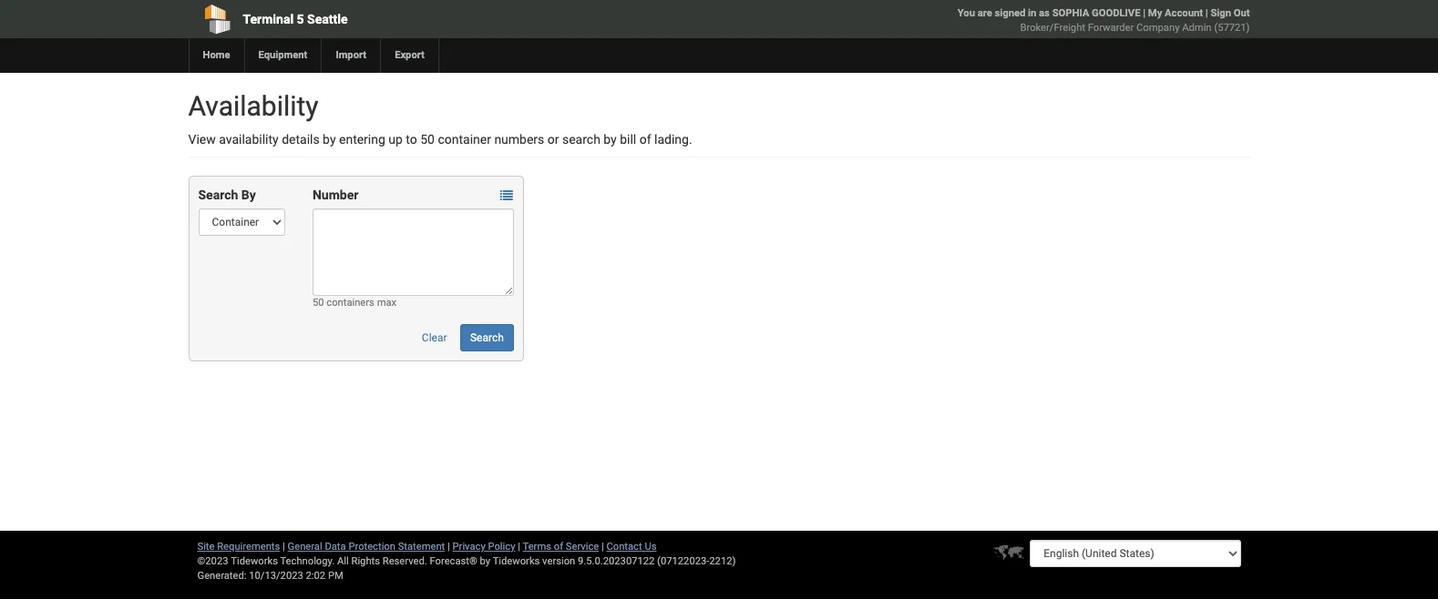 Task type: locate. For each thing, give the bounding box(es) containing it.
import link
[[321, 38, 380, 73]]

site requirements link
[[197, 542, 280, 553]]

admin
[[1183, 22, 1212, 34]]

search by
[[198, 188, 256, 202]]

0 horizontal spatial 50
[[313, 297, 324, 309]]

company
[[1137, 22, 1180, 34]]

search
[[563, 132, 601, 147]]

privacy
[[453, 542, 486, 553]]

sign out link
[[1211, 7, 1251, 19]]

|
[[1144, 7, 1146, 19], [1206, 7, 1209, 19], [283, 542, 285, 553], [448, 542, 450, 553], [518, 542, 521, 553], [602, 542, 604, 553]]

search
[[198, 188, 238, 202], [470, 332, 504, 345]]

0 horizontal spatial search
[[198, 188, 238, 202]]

of right "bill"
[[640, 132, 652, 147]]

all
[[337, 556, 349, 568]]

search right clear
[[470, 332, 504, 345]]

search inside button
[[470, 332, 504, 345]]

account
[[1165, 7, 1204, 19]]

in
[[1029, 7, 1037, 19]]

by left "bill"
[[604, 132, 617, 147]]

details
[[282, 132, 320, 147]]

search left "by"
[[198, 188, 238, 202]]

terminal
[[243, 12, 294, 26]]

view availability details by entering up to 50 container numbers or search by bill of lading.
[[188, 132, 693, 147]]

containers
[[327, 297, 375, 309]]

as
[[1040, 7, 1050, 19]]

50 left containers
[[313, 297, 324, 309]]

out
[[1234, 7, 1251, 19]]

view
[[188, 132, 216, 147]]

9.5.0.202307122
[[578, 556, 655, 568]]

1 vertical spatial of
[[554, 542, 564, 553]]

requirements
[[217, 542, 280, 553]]

2 horizontal spatial by
[[604, 132, 617, 147]]

availability
[[219, 132, 279, 147]]

0 vertical spatial search
[[198, 188, 238, 202]]

of
[[640, 132, 652, 147], [554, 542, 564, 553]]

privacy policy link
[[453, 542, 516, 553]]

forecast®
[[430, 556, 478, 568]]

2212)
[[710, 556, 736, 568]]

you
[[958, 7, 976, 19]]

forwarder
[[1088, 22, 1135, 34]]

0 vertical spatial of
[[640, 132, 652, 147]]

| left "sign"
[[1206, 7, 1209, 19]]

signed
[[995, 7, 1026, 19]]

1 horizontal spatial search
[[470, 332, 504, 345]]

of up version
[[554, 542, 564, 553]]

max
[[377, 297, 397, 309]]

by
[[323, 132, 336, 147], [604, 132, 617, 147], [480, 556, 491, 568]]

clear button
[[412, 325, 457, 352]]

©2023 tideworks
[[197, 556, 278, 568]]

tideworks
[[493, 556, 540, 568]]

1 horizontal spatial 50
[[421, 132, 435, 147]]

| left my
[[1144, 7, 1146, 19]]

by right "details"
[[323, 132, 336, 147]]

by down privacy policy 'link' in the bottom left of the page
[[480, 556, 491, 568]]

1 horizontal spatial by
[[480, 556, 491, 568]]

terminal 5 seattle link
[[188, 0, 615, 38]]

1 horizontal spatial of
[[640, 132, 652, 147]]

0 horizontal spatial of
[[554, 542, 564, 553]]

10/13/2023
[[249, 571, 303, 583]]

site
[[197, 542, 215, 553]]

clear
[[422, 332, 447, 345]]

container
[[438, 132, 491, 147]]

us
[[645, 542, 657, 553]]

generated:
[[197, 571, 247, 583]]

1 vertical spatial 50
[[313, 297, 324, 309]]

bill
[[620, 132, 637, 147]]

import
[[336, 49, 367, 61]]

1 vertical spatial search
[[470, 332, 504, 345]]

50 right 'to'
[[421, 132, 435, 147]]

broker/freight
[[1021, 22, 1086, 34]]

50
[[421, 132, 435, 147], [313, 297, 324, 309]]

lading.
[[655, 132, 693, 147]]



Task type: vqa. For each thing, say whether or not it's contained in the screenshot.
the right be
no



Task type: describe. For each thing, give the bounding box(es) containing it.
number
[[313, 188, 359, 202]]

Number text field
[[313, 209, 514, 296]]

pm
[[328, 571, 344, 583]]

goodlive
[[1092, 7, 1141, 19]]

data
[[325, 542, 346, 553]]

reserved.
[[383, 556, 427, 568]]

(07122023-
[[657, 556, 710, 568]]

are
[[978, 7, 993, 19]]

to
[[406, 132, 417, 147]]

home
[[203, 49, 230, 61]]

seattle
[[307, 12, 348, 26]]

search for search
[[470, 332, 504, 345]]

general
[[288, 542, 322, 553]]

service
[[566, 542, 599, 553]]

terminal 5 seattle
[[243, 12, 348, 26]]

| up 9.5.0.202307122
[[602, 542, 604, 553]]

50 containers max
[[313, 297, 397, 309]]

export link
[[380, 38, 438, 73]]

technology.
[[280, 556, 335, 568]]

statement
[[398, 542, 445, 553]]

of inside site requirements | general data protection statement | privacy policy | terms of service | contact us ©2023 tideworks technology. all rights reserved. forecast® by tideworks version 9.5.0.202307122 (07122023-2212) generated: 10/13/2023 2:02 pm
[[554, 542, 564, 553]]

search button
[[460, 325, 514, 352]]

(57721)
[[1215, 22, 1251, 34]]

rights
[[351, 556, 380, 568]]

entering
[[339, 132, 386, 147]]

or
[[548, 132, 559, 147]]

by inside site requirements | general data protection statement | privacy policy | terms of service | contact us ©2023 tideworks technology. all rights reserved. forecast® by tideworks version 9.5.0.202307122 (07122023-2212) generated: 10/13/2023 2:02 pm
[[480, 556, 491, 568]]

site requirements | general data protection statement | privacy policy | terms of service | contact us ©2023 tideworks technology. all rights reserved. forecast® by tideworks version 9.5.0.202307122 (07122023-2212) generated: 10/13/2023 2:02 pm
[[197, 542, 736, 583]]

5
[[297, 12, 304, 26]]

| up forecast®
[[448, 542, 450, 553]]

sophia
[[1053, 7, 1090, 19]]

contact
[[607, 542, 643, 553]]

export
[[395, 49, 425, 61]]

you are signed in as sophia goodlive | my account | sign out broker/freight forwarder company admin (57721)
[[958, 7, 1251, 34]]

my
[[1149, 7, 1163, 19]]

by
[[241, 188, 256, 202]]

| left general
[[283, 542, 285, 553]]

search for search by
[[198, 188, 238, 202]]

sign
[[1211, 7, 1232, 19]]

0 vertical spatial 50
[[421, 132, 435, 147]]

general data protection statement link
[[288, 542, 445, 553]]

version
[[543, 556, 576, 568]]

contact us link
[[607, 542, 657, 553]]

| up tideworks
[[518, 542, 521, 553]]

availability
[[188, 90, 319, 122]]

2:02
[[306, 571, 326, 583]]

terms of service link
[[523, 542, 599, 553]]

equipment link
[[244, 38, 321, 73]]

protection
[[349, 542, 396, 553]]

up
[[389, 132, 403, 147]]

show list image
[[500, 190, 513, 203]]

equipment
[[258, 49, 308, 61]]

policy
[[488, 542, 516, 553]]

terms
[[523, 542, 552, 553]]

numbers
[[495, 132, 545, 147]]

0 horizontal spatial by
[[323, 132, 336, 147]]

my account link
[[1149, 7, 1204, 19]]

home link
[[188, 38, 244, 73]]



